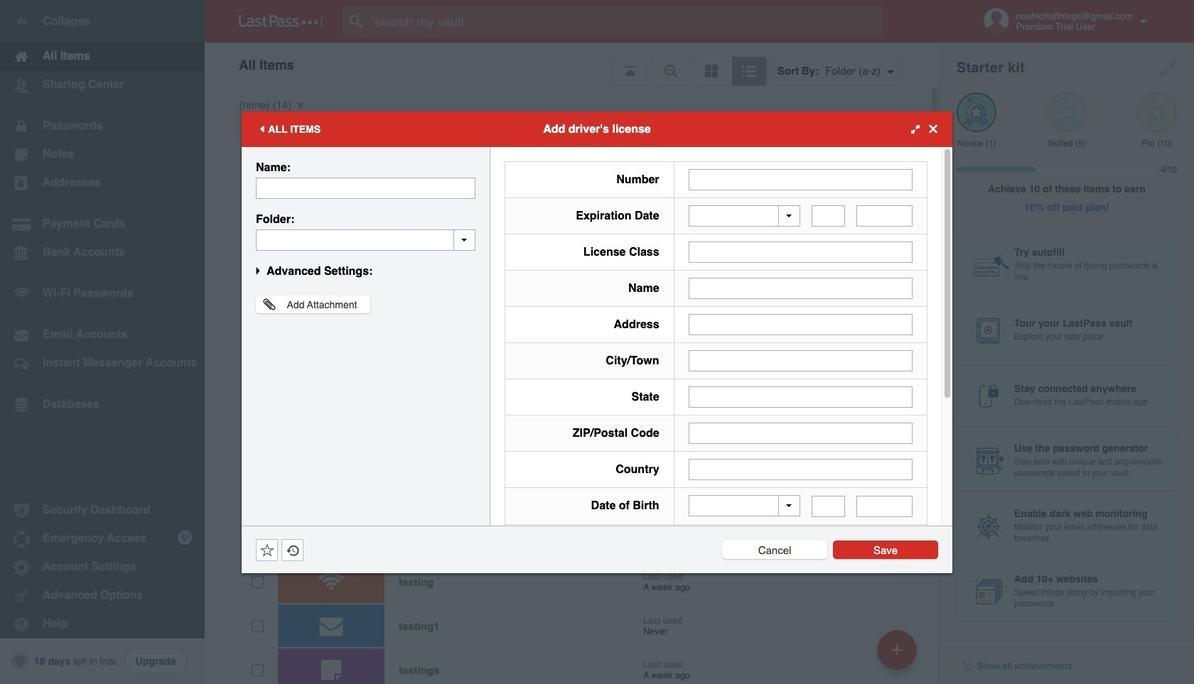 Task type: locate. For each thing, give the bounding box(es) containing it.
None text field
[[256, 177, 476, 199], [812, 206, 846, 227], [857, 206, 913, 227], [689, 278, 913, 299], [689, 387, 913, 408], [812, 496, 846, 517], [857, 496, 913, 517], [256, 177, 476, 199], [812, 206, 846, 227], [857, 206, 913, 227], [689, 278, 913, 299], [689, 387, 913, 408], [812, 496, 846, 517], [857, 496, 913, 517]]

search my vault text field
[[343, 6, 911, 37]]

Search search field
[[343, 6, 911, 37]]

lastpass image
[[239, 15, 323, 28]]

dialog
[[242, 111, 953, 685]]

None text field
[[689, 169, 913, 190], [256, 229, 476, 251], [689, 242, 913, 263], [689, 314, 913, 336], [689, 351, 913, 372], [689, 423, 913, 445], [689, 459, 913, 481], [689, 169, 913, 190], [256, 229, 476, 251], [689, 242, 913, 263], [689, 314, 913, 336], [689, 351, 913, 372], [689, 423, 913, 445], [689, 459, 913, 481]]

vault options navigation
[[205, 43, 940, 85]]



Task type: describe. For each thing, give the bounding box(es) containing it.
main navigation navigation
[[0, 0, 205, 685]]

new item image
[[893, 645, 903, 655]]

new item navigation
[[873, 627, 926, 685]]



